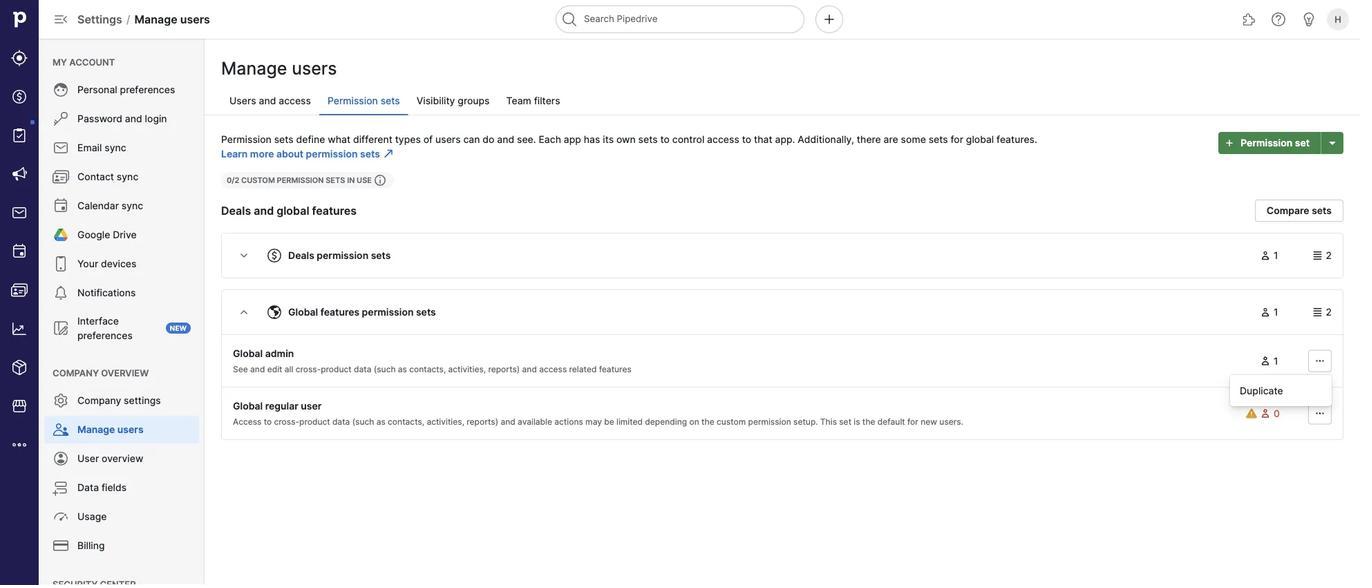 Task type: describe. For each thing, give the bounding box(es) containing it.
color undefined image for google
[[53, 227, 69, 243]]

app.
[[776, 133, 796, 145]]

2 vertical spatial color primary image
[[266, 304, 283, 321]]

see.
[[517, 133, 536, 145]]

more
[[250, 148, 274, 160]]

email
[[77, 142, 102, 154]]

0 vertical spatial access
[[279, 95, 311, 107]]

contact sync
[[77, 171, 139, 183]]

about
[[277, 148, 304, 160]]

global admin see and edit all cross-product data (such as contacts, activities, reports) and access related features
[[233, 348, 632, 375]]

color undefined image for usage
[[53, 509, 69, 526]]

calendar sync
[[77, 200, 143, 212]]

1 horizontal spatial manage
[[135, 12, 178, 26]]

personal
[[77, 84, 117, 96]]

your
[[77, 258, 98, 270]]

global features permission sets
[[288, 307, 436, 318]]

global for global admin see and edit all cross-product data (such as contacts, activities, reports) and access related features
[[233, 348, 263, 360]]

data
[[77, 482, 99, 494]]

permission down what
[[306, 148, 358, 160]]

overview for company overview
[[101, 368, 149, 379]]

own
[[617, 133, 636, 145]]

depending
[[645, 417, 688, 427]]

users inside 'link'
[[117, 424, 144, 436]]

product inside global admin see and edit all cross-product data (such as contacts, activities, reports) and access related features
[[321, 365, 352, 375]]

(such inside the global regular user access to cross-product data (such as contacts, activities, reports) and available actions may be limited depending on the custom permission setup. this set is the default for new users.
[[352, 417, 374, 427]]

sets left in
[[326, 176, 345, 185]]

set inside the global regular user access to cross-product data (such as contacts, activities, reports) and available actions may be limited depending on the custom permission setup. this set is the default for new users.
[[840, 417, 852, 427]]

interface preferences
[[77, 315, 133, 342]]

data fields link
[[44, 474, 199, 502]]

do
[[483, 133, 495, 145]]

team filters
[[507, 95, 561, 107]]

deals and global features
[[221, 204, 357, 217]]

contacts image
[[11, 282, 28, 299]]

and right see
[[250, 365, 265, 375]]

login
[[145, 113, 167, 125]]

additionally,
[[798, 133, 855, 145]]

define
[[296, 133, 325, 145]]

devices
[[101, 258, 137, 270]]

sync for email sync
[[105, 142, 126, 154]]

visibility groups
[[417, 95, 490, 107]]

sets down different
[[360, 148, 380, 160]]

permission inside the global regular user access to cross-product data (such as contacts, activities, reports) and available actions may be limited depending on the custom permission setup. this set is the default for new users.
[[749, 417, 792, 427]]

related
[[570, 365, 597, 375]]

0
[[1275, 408, 1281, 420]]

reports) inside global admin see and edit all cross-product data (such as contacts, activities, reports) and access related features
[[488, 365, 520, 375]]

overview for user overview
[[102, 453, 143, 465]]

2 horizontal spatial manage
[[221, 58, 287, 79]]

user overview
[[77, 453, 143, 465]]

its
[[603, 133, 614, 145]]

google drive link
[[44, 221, 199, 249]]

0 vertical spatial custom
[[241, 176, 275, 185]]

data fields
[[77, 482, 127, 494]]

permission sets
[[328, 95, 400, 107]]

use
[[357, 176, 372, 185]]

filters
[[534, 95, 561, 107]]

groups
[[458, 95, 490, 107]]

color warning image
[[1247, 408, 1258, 419]]

activities image
[[11, 243, 28, 260]]

company overview
[[53, 368, 149, 379]]

billing link
[[44, 532, 199, 560]]

color undefined image inside billing link
[[53, 538, 69, 555]]

features inside global admin see and edit all cross-product data (such as contacts, activities, reports) and access related features
[[599, 365, 632, 375]]

permission set button
[[1219, 132, 1322, 154]]

manage users menu item
[[39, 416, 205, 444]]

settings
[[77, 12, 122, 26]]

menu for duplicate
[[0, 0, 39, 586]]

color undefined image up campaigns icon
[[11, 127, 28, 144]]

users up users and access
[[292, 58, 337, 79]]

new
[[921, 417, 938, 427]]

users right of
[[436, 133, 461, 145]]

menu toggle image
[[53, 11, 69, 28]]

quick add image
[[822, 11, 838, 28]]

google drive
[[77, 229, 137, 241]]

permission up global features permission sets
[[317, 250, 369, 262]]

sets up global features permission sets
[[371, 250, 391, 262]]

is
[[854, 417, 861, 427]]

preferences for personal
[[120, 84, 175, 96]]

sales assistant image
[[1301, 11, 1318, 28]]

this
[[821, 417, 837, 427]]

0/2
[[227, 176, 240, 185]]

more image
[[11, 437, 28, 454]]

user
[[77, 453, 99, 465]]

my account
[[53, 57, 115, 67]]

campaigns image
[[11, 166, 28, 183]]

calendar sync link
[[44, 192, 199, 220]]

2 for deals permission sets
[[1327, 250, 1333, 262]]

1 horizontal spatial color primary image
[[383, 148, 394, 159]]

color undefined image for personal
[[53, 82, 69, 98]]

personal preferences
[[77, 84, 175, 96]]

actions
[[555, 417, 584, 427]]

permission down learn more about permission sets
[[277, 176, 324, 185]]

1 vertical spatial color primary image
[[1261, 250, 1272, 261]]

2 horizontal spatial to
[[742, 133, 752, 145]]

be
[[605, 417, 615, 427]]

deals for deals and global features
[[221, 204, 251, 217]]

products image
[[11, 360, 28, 376]]

leads image
[[11, 50, 28, 66]]

users and access
[[230, 95, 311, 107]]

available
[[518, 417, 553, 427]]

color undefined image for data fields
[[53, 480, 69, 497]]

sales inbox image
[[11, 205, 28, 221]]

to inside the global regular user access to cross-product data (such as contacts, activities, reports) and available actions may be limited depending on the custom permission setup. this set is the default for new users.
[[264, 417, 272, 427]]

usage link
[[44, 503, 199, 531]]

and right users at the left of the page
[[259, 95, 276, 107]]

default
[[878, 417, 906, 427]]

user
[[301, 400, 322, 412]]

control
[[673, 133, 705, 145]]

learn more about permission sets
[[221, 148, 380, 160]]

cross- inside the global regular user access to cross-product data (such as contacts, activities, reports) and available actions may be limited depending on the custom permission setup. this set is the default for new users.
[[274, 417, 299, 427]]

custom inside the global regular user access to cross-product data (such as contacts, activities, reports) and available actions may be limited depending on the custom permission setup. this set is the default for new users.
[[717, 417, 746, 427]]

sets right some
[[929, 133, 949, 145]]

compare
[[1267, 205, 1310, 217]]

manage users inside 'link'
[[77, 424, 144, 436]]

and inside menu
[[125, 113, 142, 125]]

color undefined image for user
[[53, 451, 69, 467]]

deals permission sets
[[288, 250, 391, 262]]

access inside global admin see and edit all cross-product data (such as contacts, activities, reports) and access related features
[[540, 365, 567, 375]]

global regular user access to cross-product data (such as contacts, activities, reports) and available actions may be limited depending on the custom permission setup. this set is the default for new users.
[[233, 400, 964, 427]]

password
[[77, 113, 122, 125]]

sets up about
[[274, 133, 294, 145]]

h button
[[1325, 6, 1353, 33]]

password and login
[[77, 113, 167, 125]]

deals for deals permission sets
[[288, 250, 315, 262]]

password and login link
[[44, 105, 199, 133]]

h
[[1335, 14, 1342, 25]]



Task type: locate. For each thing, give the bounding box(es) containing it.
preferences
[[120, 84, 175, 96], [77, 330, 133, 342]]

admin
[[265, 348, 294, 360]]

activities, inside the global regular user access to cross-product data (such as contacts, activities, reports) and available actions may be limited depending on the custom permission setup. this set is the default for new users.
[[427, 417, 465, 427]]

actions image for global regular user
[[1313, 408, 1329, 419]]

(such inside global admin see and edit all cross-product data (such as contacts, activities, reports) and access related features
[[374, 365, 396, 375]]

preferences down interface
[[77, 330, 133, 342]]

color primary image down compare
[[1261, 250, 1272, 261]]

color undefined image inside notifications link
[[53, 285, 69, 302]]

fields
[[102, 482, 127, 494]]

company for company overview
[[53, 368, 99, 379]]

1 vertical spatial preferences
[[77, 330, 133, 342]]

0 horizontal spatial set
[[840, 417, 852, 427]]

0 horizontal spatial the
[[702, 417, 715, 427]]

and left login
[[125, 113, 142, 125]]

0 horizontal spatial data
[[333, 417, 350, 427]]

color undefined image for notifications
[[53, 285, 69, 302]]

3 1 from the top
[[1275, 355, 1279, 367]]

1 vertical spatial global
[[233, 348, 263, 360]]

company up company settings
[[53, 368, 99, 379]]

1 vertical spatial global
[[277, 204, 310, 217]]

permission up what
[[328, 95, 378, 107]]

users
[[230, 95, 256, 107]]

calendar
[[77, 200, 119, 212]]

4 color undefined image from the top
[[53, 422, 69, 438]]

user overview link
[[44, 445, 199, 473]]

see
[[233, 365, 248, 375]]

the right on
[[702, 417, 715, 427]]

color undefined image inside manage users 'link'
[[53, 422, 69, 438]]

preferences for interface
[[77, 330, 133, 342]]

1 vertical spatial actions image
[[1313, 408, 1329, 419]]

1 1 from the top
[[1275, 250, 1279, 262]]

0 vertical spatial as
[[398, 365, 407, 375]]

color undefined image
[[53, 169, 69, 185], [53, 285, 69, 302], [53, 320, 69, 337], [53, 422, 69, 438], [53, 480, 69, 497], [53, 509, 69, 526]]

0 vertical spatial 1
[[1275, 250, 1279, 262]]

0 horizontal spatial manage
[[77, 424, 115, 436]]

deals down deals and global features
[[288, 250, 315, 262]]

color undefined image left the password
[[53, 111, 69, 127]]

1 horizontal spatial custom
[[717, 417, 746, 427]]

color undefined image left "your"
[[53, 256, 69, 272]]

color primary image
[[375, 175, 386, 186], [266, 248, 283, 264], [1313, 250, 1324, 261], [1261, 307, 1272, 318], [1313, 307, 1324, 318], [1261, 356, 1272, 367]]

cross- down regular
[[274, 417, 299, 427]]

0 vertical spatial for
[[951, 133, 964, 145]]

contact sync link
[[44, 163, 199, 191]]

data inside the global regular user access to cross-product data (such as contacts, activities, reports) and available actions may be limited depending on the custom permission setup. this set is the default for new users.
[[333, 417, 350, 427]]

sync right email
[[105, 142, 126, 154]]

google
[[77, 229, 110, 241]]

features down in
[[312, 204, 357, 217]]

home image
[[9, 9, 30, 30]]

manage users link
[[44, 416, 199, 444]]

1 vertical spatial reports)
[[467, 417, 499, 427]]

1 actions image from the top
[[1313, 356, 1329, 367]]

1 vertical spatial (such
[[352, 417, 374, 427]]

compare sets button
[[1256, 200, 1344, 222]]

1 vertical spatial manage
[[221, 58, 287, 79]]

company settings link
[[44, 387, 199, 415]]

compare sets
[[1267, 205, 1333, 217]]

duplicate
[[1241, 385, 1284, 397]]

color undefined image left usage
[[53, 509, 69, 526]]

for
[[951, 133, 964, 145], [908, 417, 919, 427]]

team
[[507, 95, 532, 107]]

2 1 from the top
[[1275, 307, 1279, 318]]

to left control
[[661, 133, 670, 145]]

color undefined image for calendar
[[53, 198, 69, 214]]

to left that
[[742, 133, 752, 145]]

1 vertical spatial as
[[377, 417, 386, 427]]

features down deals permission sets
[[321, 307, 360, 318]]

0 vertical spatial contacts,
[[410, 365, 446, 375]]

notifications
[[77, 287, 136, 299]]

0 vertical spatial actions image
[[1313, 356, 1329, 367]]

0 vertical spatial cross-
[[296, 365, 321, 375]]

1 horizontal spatial global
[[967, 133, 995, 145]]

1 vertical spatial features
[[321, 307, 360, 318]]

0 horizontal spatial to
[[264, 417, 272, 427]]

sets right own
[[639, 133, 658, 145]]

color undefined image
[[53, 82, 69, 98], [53, 111, 69, 127], [11, 127, 28, 144], [53, 140, 69, 156], [53, 198, 69, 214], [53, 227, 69, 243], [53, 256, 69, 272], [53, 393, 69, 409], [53, 451, 69, 467], [53, 538, 69, 555]]

0 horizontal spatial for
[[908, 417, 919, 427]]

cross- inside global admin see and edit all cross-product data (such as contacts, activities, reports) and access related features
[[296, 365, 321, 375]]

color undefined image inside company settings link
[[53, 393, 69, 409]]

0 vertical spatial overview
[[101, 368, 149, 379]]

2 vertical spatial access
[[540, 365, 567, 375]]

deals
[[221, 204, 251, 217], [288, 250, 315, 262]]

manage users up user overview
[[77, 424, 144, 436]]

0 vertical spatial features
[[312, 204, 357, 217]]

custom right "0/2" on the top left
[[241, 176, 275, 185]]

color undefined image for manage users
[[53, 422, 69, 438]]

2
[[1327, 250, 1333, 262], [1327, 307, 1333, 318]]

0 vertical spatial (such
[[374, 365, 396, 375]]

1 vertical spatial activities,
[[427, 417, 465, 427]]

color undefined image left calendar
[[53, 198, 69, 214]]

deals down "0/2" on the top left
[[221, 204, 251, 217]]

manage users up users and access
[[221, 58, 337, 79]]

actions image for global admin
[[1313, 356, 1329, 367]]

0 vertical spatial manage
[[135, 12, 178, 26]]

1 vertical spatial set
[[840, 417, 852, 427]]

0 horizontal spatial global
[[277, 204, 310, 217]]

sync up the calendar sync link
[[117, 171, 139, 183]]

users.
[[940, 417, 964, 427]]

color undefined image inside the password and login link
[[53, 111, 69, 127]]

global up admin
[[288, 307, 318, 318]]

1 horizontal spatial permission
[[328, 95, 378, 107]]

permission for permission sets define what different types of users can do and see. each app has its own sets to control access to that app. additionally, there are some sets for global features.
[[221, 133, 272, 145]]

product down the user
[[299, 417, 330, 427]]

1 vertical spatial 1
[[1275, 307, 1279, 318]]

color undefined image inside the calendar sync link
[[53, 198, 69, 214]]

color primary image right the collapse image
[[266, 304, 283, 321]]

as inside global admin see and edit all cross-product data (such as contacts, activities, reports) and access related features
[[398, 365, 407, 375]]

sync up drive
[[122, 200, 143, 212]]

1 horizontal spatial data
[[354, 365, 372, 375]]

0 vertical spatial global
[[967, 133, 995, 145]]

are
[[884, 133, 899, 145]]

different
[[353, 133, 393, 145]]

2 color undefined image from the top
[[53, 285, 69, 302]]

(such
[[374, 365, 396, 375], [352, 417, 374, 427]]

1 vertical spatial for
[[908, 417, 919, 427]]

marketplace image
[[11, 398, 28, 415]]

your devices
[[77, 258, 137, 270]]

1 color undefined image from the top
[[53, 169, 69, 185]]

has
[[584, 133, 601, 145]]

set left add permission set image
[[1296, 137, 1310, 149]]

permission for permission sets
[[328, 95, 378, 107]]

overview up data fields link
[[102, 453, 143, 465]]

color undefined image inside personal preferences link
[[53, 82, 69, 98]]

menu for manage users
[[39, 39, 205, 586]]

and left available
[[501, 417, 516, 427]]

color primary image down different
[[383, 148, 394, 159]]

deals image
[[11, 89, 28, 105]]

manage inside manage users 'link'
[[77, 424, 115, 436]]

menu containing personal preferences
[[39, 39, 205, 586]]

may
[[586, 417, 602, 427]]

color undefined image inside your devices link
[[53, 256, 69, 272]]

1 vertical spatial overview
[[102, 453, 143, 465]]

0 vertical spatial product
[[321, 365, 352, 375]]

for right some
[[951, 133, 964, 145]]

sets
[[381, 95, 400, 107], [274, 133, 294, 145], [639, 133, 658, 145], [929, 133, 949, 145], [360, 148, 380, 160], [326, 176, 345, 185], [1313, 205, 1333, 217], [371, 250, 391, 262], [416, 307, 436, 318]]

company for company settings
[[77, 395, 121, 407]]

menu
[[0, 0, 39, 586], [39, 39, 205, 586]]

access up define at left
[[279, 95, 311, 107]]

color undefined image left "billing"
[[53, 538, 69, 555]]

global for global regular user access to cross-product data (such as contacts, activities, reports) and available actions may be limited depending on the custom permission setup. this set is the default for new users.
[[233, 400, 263, 412]]

2 horizontal spatial access
[[708, 133, 740, 145]]

sets up different
[[381, 95, 400, 107]]

and right do
[[497, 133, 515, 145]]

0 vertical spatial deals
[[221, 204, 251, 217]]

access right control
[[708, 133, 740, 145]]

0/2 custom permission sets in use
[[227, 176, 372, 185]]

sync
[[105, 142, 126, 154], [117, 171, 139, 183], [122, 200, 143, 212]]

1 vertical spatial data
[[333, 417, 350, 427]]

company settings
[[77, 395, 161, 407]]

regular
[[265, 400, 299, 412]]

0 horizontal spatial permission
[[221, 133, 272, 145]]

activities, inside global admin see and edit all cross-product data (such as contacts, activities, reports) and access related features
[[448, 365, 486, 375]]

app
[[564, 133, 582, 145]]

0 vertical spatial manage users
[[221, 58, 337, 79]]

0 vertical spatial sync
[[105, 142, 126, 154]]

global
[[288, 307, 318, 318], [233, 348, 263, 360], [233, 400, 263, 412]]

reports) up available
[[488, 365, 520, 375]]

2 2 from the top
[[1327, 307, 1333, 318]]

0 vertical spatial global
[[288, 307, 318, 318]]

1 horizontal spatial access
[[540, 365, 567, 375]]

color undefined image left contact
[[53, 169, 69, 185]]

1 vertical spatial custom
[[717, 417, 746, 427]]

billing
[[77, 540, 105, 552]]

global down 0/2 custom permission sets in use
[[277, 204, 310, 217]]

0 horizontal spatial access
[[279, 95, 311, 107]]

5 color undefined image from the top
[[53, 480, 69, 497]]

insights image
[[11, 321, 28, 337]]

permission left "setup."
[[749, 417, 792, 427]]

sync inside the contact sync link
[[117, 171, 139, 183]]

color undefined image left the google
[[53, 227, 69, 243]]

expand image
[[236, 250, 252, 261]]

1 horizontal spatial for
[[951, 133, 964, 145]]

0 vertical spatial reports)
[[488, 365, 520, 375]]

as inside the global regular user access to cross-product data (such as contacts, activities, reports) and available actions may be limited depending on the custom permission setup. this set is the default for new users.
[[377, 417, 386, 427]]

0 vertical spatial company
[[53, 368, 99, 379]]

sync for contact sync
[[117, 171, 139, 183]]

0 vertical spatial preferences
[[120, 84, 175, 96]]

to right access
[[264, 417, 272, 427]]

that
[[754, 133, 773, 145]]

2 vertical spatial manage
[[77, 424, 115, 436]]

global up see
[[233, 348, 263, 360]]

color undefined image for company
[[53, 393, 69, 409]]

permission right the 'color primary inverted' image at the right top
[[1241, 137, 1293, 149]]

color negative image
[[1261, 408, 1272, 419]]

color undefined image inside the contact sync link
[[53, 169, 69, 185]]

color undefined image left user
[[53, 451, 69, 467]]

my
[[53, 57, 67, 67]]

global
[[967, 133, 995, 145], [277, 204, 310, 217]]

email sync
[[77, 142, 126, 154]]

email sync link
[[44, 134, 199, 162]]

custom right on
[[717, 417, 746, 427]]

0 horizontal spatial custom
[[241, 176, 275, 185]]

settings
[[124, 395, 161, 407]]

1 vertical spatial sync
[[117, 171, 139, 183]]

learn
[[221, 148, 248, 160]]

2 horizontal spatial color primary image
[[1261, 250, 1272, 261]]

global for global features permission sets
[[288, 307, 318, 318]]

manage right the /
[[135, 12, 178, 26]]

in
[[347, 176, 355, 185]]

access left related
[[540, 365, 567, 375]]

data
[[354, 365, 372, 375], [333, 417, 350, 427]]

the right is
[[863, 417, 876, 427]]

features right related
[[599, 365, 632, 375]]

preferences up login
[[120, 84, 175, 96]]

1 vertical spatial company
[[77, 395, 121, 407]]

reports) inside the global regular user access to cross-product data (such as contacts, activities, reports) and available actions may be limited depending on the custom permission setup. this set is the default for new users.
[[467, 417, 499, 427]]

data inside global admin see and edit all cross-product data (such as contacts, activities, reports) and access related features
[[354, 365, 372, 375]]

contacts, inside global admin see and edit all cross-product data (such as contacts, activities, reports) and access related features
[[410, 365, 446, 375]]

1 vertical spatial access
[[708, 133, 740, 145]]

add permission set image
[[1325, 138, 1342, 149]]

settings / manage users
[[77, 12, 210, 26]]

of
[[424, 133, 433, 145]]

on
[[690, 417, 700, 427]]

sync inside the calendar sync link
[[122, 200, 143, 212]]

color undefined image left email
[[53, 140, 69, 156]]

your devices link
[[44, 250, 199, 278]]

1 for global features permission sets
[[1275, 307, 1279, 318]]

users
[[180, 12, 210, 26], [292, 58, 337, 79], [436, 133, 461, 145], [117, 424, 144, 436]]

notifications link
[[44, 279, 199, 307]]

permission inside button
[[1241, 137, 1293, 149]]

some
[[901, 133, 927, 145]]

2 horizontal spatial permission
[[1241, 137, 1293, 149]]

color undefined image inside google drive link
[[53, 227, 69, 243]]

color undefined image for interface preferences
[[53, 320, 69, 337]]

access
[[233, 417, 262, 427]]

1 horizontal spatial manage users
[[221, 58, 337, 79]]

1 horizontal spatial to
[[661, 133, 670, 145]]

users down company settings link
[[117, 424, 144, 436]]

company down company overview
[[77, 395, 121, 407]]

2 actions image from the top
[[1313, 408, 1329, 419]]

0 vertical spatial color primary image
[[383, 148, 394, 159]]

color undefined image down my
[[53, 82, 69, 98]]

quick help image
[[1271, 11, 1288, 28]]

color undefined image right the more image
[[53, 422, 69, 438]]

6 color undefined image from the top
[[53, 509, 69, 526]]

set inside button
[[1296, 137, 1310, 149]]

color undefined image inside user overview link
[[53, 451, 69, 467]]

1 the from the left
[[702, 417, 715, 427]]

1 vertical spatial deals
[[288, 250, 315, 262]]

2 the from the left
[[863, 417, 876, 427]]

permission set
[[1241, 137, 1310, 149]]

company
[[53, 368, 99, 379], [77, 395, 121, 407]]

and up available
[[523, 365, 537, 375]]

product
[[321, 365, 352, 375], [299, 417, 330, 427]]

setup.
[[794, 417, 818, 427]]

sync inside email sync link
[[105, 142, 126, 154]]

set
[[1296, 137, 1310, 149], [840, 417, 852, 427]]

types
[[395, 133, 421, 145]]

color primary image
[[383, 148, 394, 159], [1261, 250, 1272, 261], [266, 304, 283, 321]]

for inside the global regular user access to cross-product data (such as contacts, activities, reports) and available actions may be limited depending on the custom permission setup. this set is the default for new users.
[[908, 417, 919, 427]]

0 vertical spatial 2
[[1327, 250, 1333, 262]]

1 2 from the top
[[1327, 250, 1333, 262]]

visibility
[[417, 95, 455, 107]]

color undefined image for contact sync
[[53, 169, 69, 185]]

2 vertical spatial sync
[[122, 200, 143, 212]]

new
[[170, 324, 187, 333]]

color undefined image for password
[[53, 111, 69, 127]]

reports) left available
[[467, 417, 499, 427]]

global left features.
[[967, 133, 995, 145]]

each
[[539, 133, 562, 145]]

features.
[[997, 133, 1038, 145]]

and inside the global regular user access to cross-product data (such as contacts, activities, reports) and available actions may be limited depending on the custom permission setup. this set is the default for new users.
[[501, 417, 516, 427]]

manage up user
[[77, 424, 115, 436]]

3 color undefined image from the top
[[53, 320, 69, 337]]

actions image
[[1313, 356, 1329, 367], [1313, 408, 1329, 419]]

can
[[464, 133, 480, 145]]

drive
[[113, 229, 137, 241]]

0 vertical spatial activities,
[[448, 365, 486, 375]]

1 vertical spatial product
[[299, 417, 330, 427]]

and
[[259, 95, 276, 107], [125, 113, 142, 125], [497, 133, 515, 145], [254, 204, 274, 217], [250, 365, 265, 375], [523, 365, 537, 375], [501, 417, 516, 427]]

color undefined image left the data
[[53, 480, 69, 497]]

permission up learn
[[221, 133, 272, 145]]

color undefined image inside email sync link
[[53, 140, 69, 156]]

1 vertical spatial contacts,
[[388, 417, 425, 427]]

color undefined image for your
[[53, 256, 69, 272]]

1 horizontal spatial set
[[1296, 137, 1310, 149]]

Search Pipedrive field
[[556, 6, 805, 33]]

0 vertical spatial set
[[1296, 137, 1310, 149]]

permission for permission set
[[1241, 137, 1293, 149]]

product inside the global regular user access to cross-product data (such as contacts, activities, reports) and available actions may be limited depending on the custom permission setup. this set is the default for new users.
[[299, 417, 330, 427]]

2 vertical spatial 1
[[1275, 355, 1279, 367]]

cross- right 'all'
[[296, 365, 321, 375]]

sets up global admin see and edit all cross-product data (such as contacts, activities, reports) and access related features
[[416, 307, 436, 318]]

set left is
[[840, 417, 852, 427]]

2 vertical spatial global
[[233, 400, 263, 412]]

color undefined image inside usage link
[[53, 509, 69, 526]]

0 horizontal spatial deals
[[221, 204, 251, 217]]

1 horizontal spatial as
[[398, 365, 407, 375]]

1 vertical spatial cross-
[[274, 417, 299, 427]]

1 for deals permission sets
[[1275, 250, 1279, 262]]

0 vertical spatial data
[[354, 365, 372, 375]]

permission sets define what different types of users can do and see. each app has its own sets to control access to that app. additionally, there are some sets for global features.
[[221, 133, 1038, 145]]

1 horizontal spatial deals
[[288, 250, 315, 262]]

global inside the global regular user access to cross-product data (such as contacts, activities, reports) and available actions may be limited depending on the custom permission setup. this set is the default for new users.
[[233, 400, 263, 412]]

there
[[857, 133, 882, 145]]

0 horizontal spatial as
[[377, 417, 386, 427]]

0 horizontal spatial color primary image
[[266, 304, 283, 321]]

permission up global admin see and edit all cross-product data (such as contacts, activities, reports) and access related features
[[362, 307, 414, 318]]

and down 0/2 custom permission sets in use
[[254, 204, 274, 217]]

color undefined image left interface
[[53, 320, 69, 337]]

learn more about permission sets link
[[221, 148, 380, 160]]

color undefined image inside data fields link
[[53, 480, 69, 497]]

contact
[[77, 171, 114, 183]]

interface
[[77, 315, 119, 327]]

collapse image
[[236, 307, 252, 318]]

2 for global features permission sets
[[1327, 307, 1333, 318]]

color undefined image for email
[[53, 140, 69, 156]]

manage up users at the left of the page
[[221, 58, 287, 79]]

color undefined image right contacts image
[[53, 285, 69, 302]]

sets right compare
[[1313, 205, 1333, 217]]

global inside global admin see and edit all cross-product data (such as contacts, activities, reports) and access related features
[[233, 348, 263, 360]]

users right the /
[[180, 12, 210, 26]]

custom
[[241, 176, 275, 185], [717, 417, 746, 427]]

color undefined image right marketplace "image"
[[53, 393, 69, 409]]

2 vertical spatial features
[[599, 365, 632, 375]]

sync for calendar sync
[[122, 200, 143, 212]]

1 vertical spatial manage users
[[77, 424, 144, 436]]

1 horizontal spatial the
[[863, 417, 876, 427]]

0 horizontal spatial manage users
[[77, 424, 144, 436]]

activities,
[[448, 365, 486, 375], [427, 417, 465, 427]]

1
[[1275, 250, 1279, 262], [1275, 307, 1279, 318], [1275, 355, 1279, 367]]

1 vertical spatial 2
[[1327, 307, 1333, 318]]

overview up company settings link
[[101, 368, 149, 379]]

product up the user
[[321, 365, 352, 375]]

edit
[[267, 365, 282, 375]]

usage
[[77, 511, 107, 523]]

for left new
[[908, 417, 919, 427]]

global up access
[[233, 400, 263, 412]]

color primary inverted image
[[1222, 138, 1239, 149]]

sets inside button
[[1313, 205, 1333, 217]]

manage users
[[221, 58, 337, 79], [77, 424, 144, 436]]

contacts, inside the global regular user access to cross-product data (such as contacts, activities, reports) and available actions may be limited depending on the custom permission setup. this set is the default for new users.
[[388, 417, 425, 427]]



Task type: vqa. For each thing, say whether or not it's contained in the screenshot.
3rd color undefined image from the top
yes



